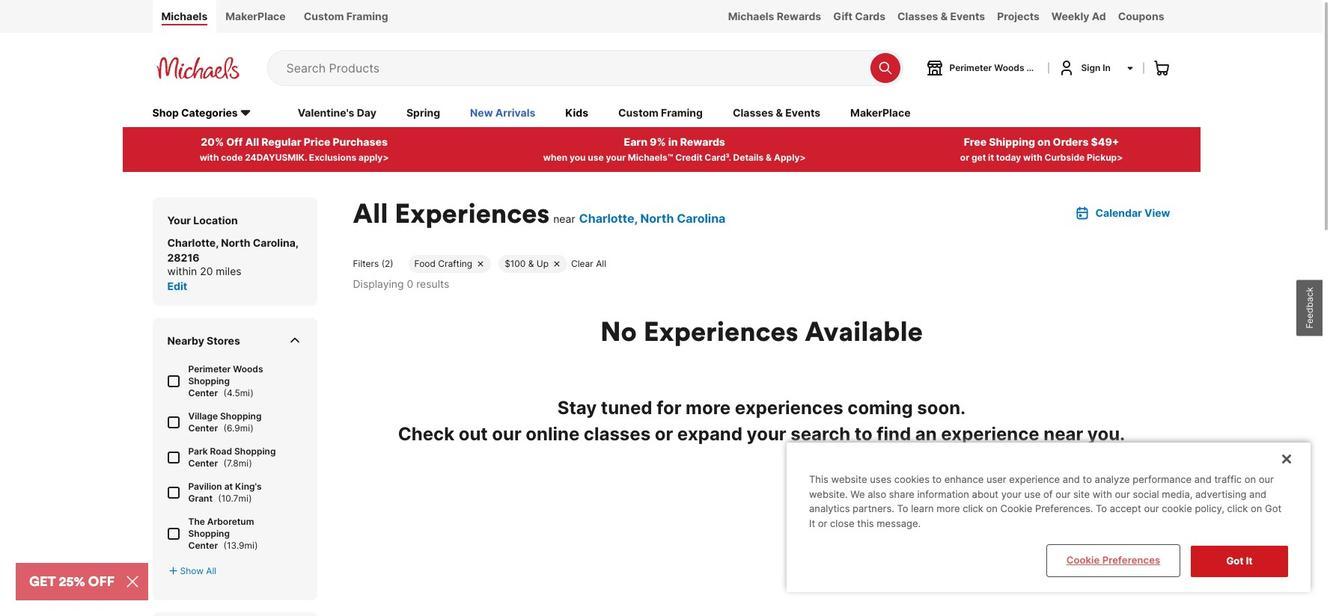 Task type: vqa. For each thing, say whether or not it's contained in the screenshot.
the middle —
no



Task type: describe. For each thing, give the bounding box(es) containing it.
all up filters (2)
[[353, 196, 388, 230]]

2 horizontal spatial and
[[1250, 489, 1267, 501]]

calendar view
[[1096, 206, 1171, 219]]

0 horizontal spatial tabler image
[[167, 566, 179, 577]]

1 horizontal spatial rewards
[[777, 10, 822, 22]]

calendar
[[1096, 206, 1142, 219]]

1 vertical spatial custom framing link
[[618, 105, 703, 122]]

earn 9% in rewards when you use your michaels™ credit card³. details & apply>
[[543, 135, 806, 163]]

your inside "stay tuned for more experiences coming soon. check out our online classes or expand your search to find an experience near you."
[[747, 424, 787, 445]]

weekly ad
[[1052, 10, 1106, 22]]

( for 6.9
[[224, 423, 227, 434]]

user
[[987, 474, 1007, 486]]

28216
[[167, 251, 200, 264]]

rewards inside the earn 9% in rewards when you use your michaels™ credit card³. details & apply>
[[680, 135, 725, 148]]

earn
[[624, 135, 648, 148]]

results
[[416, 278, 449, 290]]

your location
[[167, 214, 238, 227]]

perimeter inside the perimeter woods shopping center button
[[950, 62, 992, 73]]

20
[[200, 265, 213, 278]]

website.
[[809, 489, 848, 501]]

card³.
[[705, 152, 731, 163]]

center inside village shopping center
[[188, 423, 218, 434]]

curbside
[[1045, 152, 1085, 163]]

purchases
[[333, 135, 388, 148]]

$100
[[505, 258, 526, 269]]

traffic
[[1215, 474, 1242, 486]]

michaels rewards link
[[722, 0, 828, 33]]

shipping
[[989, 135, 1036, 148]]

0 horizontal spatial makerplace
[[226, 10, 286, 22]]

michaels rewards
[[728, 10, 822, 22]]

& inside the earn 9% in rewards when you use your michaels™ credit card³. details & apply>
[[766, 152, 772, 163]]

got inside "this website uses cookies to enhance user experience and to analyze performance and traffic on our website. we also share information about your use of our site with our social media, advertising and analytics partners. to learn more click on cookie preferences. to accept our cookie policy, click on got it or close this message."
[[1265, 503, 1282, 515]]

projects
[[997, 10, 1040, 22]]

village
[[188, 411, 218, 422]]

this website uses cookies to enhance user experience and to analyze performance and traffic on our website. we also share information about your use of our site with our social media, advertising and analytics partners. to learn more click on cookie preferences. to accept our cookie policy, click on got it or close this message.
[[809, 474, 1282, 530]]

our inside "stay tuned for more experiences coming soon. check out our online classes or expand your search to find an experience near you."
[[492, 424, 522, 445]]

projects link
[[991, 0, 1046, 33]]

0 vertical spatial classes
[[898, 10, 939, 22]]

cookie inside button
[[1067, 555, 1100, 567]]

out
[[459, 424, 488, 445]]

day
[[357, 106, 377, 119]]

0 vertical spatial makerplace link
[[217, 0, 295, 33]]

6.9
[[227, 423, 240, 434]]

pickup>
[[1087, 152, 1123, 163]]

our down social
[[1144, 503, 1159, 515]]

free
[[964, 135, 987, 148]]

custom for bottommost the custom framing link
[[618, 106, 659, 119]]

1 vertical spatial perimeter woods shopping center
[[188, 364, 263, 399]]

custom framing for bottommost the custom framing link
[[618, 106, 703, 119]]

show
[[180, 566, 204, 577]]

online
[[526, 424, 580, 445]]

gift
[[834, 10, 853, 22]]

1 vertical spatial north
[[221, 236, 250, 249]]

website
[[832, 474, 868, 486]]

today
[[996, 152, 1021, 163]]

nearby stores
[[167, 334, 240, 347]]

your
[[167, 214, 191, 227]]

custom framing for topmost the custom framing link
[[304, 10, 388, 22]]

the arboretum shopping center
[[188, 516, 254, 552]]

it inside got it button
[[1246, 556, 1253, 568]]

coupons link
[[1112, 0, 1171, 33]]

road
[[210, 446, 232, 457]]

center for ( 4.5 mi)
[[188, 388, 218, 399]]

nearby
[[167, 334, 204, 347]]

kids link
[[566, 105, 589, 122]]

share
[[889, 489, 915, 501]]

find
[[877, 424, 911, 445]]

location
[[193, 214, 238, 227]]

stay
[[558, 397, 597, 419]]

code
[[221, 152, 243, 163]]

framing for topmost the custom framing link
[[346, 10, 388, 22]]

1 vertical spatial makerplace
[[851, 106, 911, 119]]

it inside "this website uses cookies to enhance user experience and to analyze performance and traffic on our website. we also share information about your use of our site with our social media, advertising and analytics partners. to learn more click on cookie preferences. to accept our cookie policy, click on got it or close this message."
[[809, 518, 816, 530]]

you.
[[1088, 424, 1126, 445]]

the
[[188, 516, 205, 528]]

all inside 20% off all regular price purchases with code 24dayusmik. exclusions apply>
[[245, 135, 259, 148]]

partners.
[[853, 503, 895, 515]]

shopping for ( 4.5 mi)
[[188, 376, 230, 387]]

stores
[[207, 334, 240, 347]]

use inside "this website uses cookies to enhance user experience and to analyze performance and traffic on our website. we also share information about your use of our site with our social media, advertising and analytics partners. to learn more click on cookie preferences. to accept our cookie policy, click on got it or close this message."
[[1025, 489, 1041, 501]]

( 10.7 mi)
[[216, 493, 252, 504]]

michaels™
[[628, 152, 673, 163]]

framing for bottommost the custom framing link
[[661, 106, 703, 119]]

with inside free shipping on orders $49+ or get it today with curbside pickup>
[[1023, 152, 1043, 163]]

filters
[[353, 258, 379, 269]]

shopping inside village shopping center
[[220, 411, 262, 422]]

park
[[188, 446, 208, 457]]

1 horizontal spatial to
[[933, 474, 942, 486]]

enhance
[[945, 474, 984, 486]]

no
[[601, 314, 637, 349]]

near inside "stay tuned for more experiences coming soon. check out our online classes or expand your search to find an experience near you."
[[1044, 424, 1084, 445]]

24dayusmik.
[[245, 152, 307, 163]]

ad
[[1092, 10, 1106, 22]]

center for ( 7.8 mi)
[[188, 458, 218, 469]]

mi) for ( 13.9 mi)
[[245, 540, 258, 552]]

weekly
[[1052, 10, 1090, 22]]

& up "apply>"
[[776, 106, 783, 119]]

it
[[988, 152, 994, 163]]

$100 & up
[[505, 258, 549, 269]]

valentine's
[[298, 106, 354, 119]]

our right traffic
[[1259, 474, 1274, 486]]

cookie preferences
[[1067, 555, 1161, 567]]

shop categories link
[[152, 105, 268, 122]]

michaels link
[[152, 0, 217, 33]]

on right traffic
[[1245, 474, 1256, 486]]

classes
[[584, 424, 651, 445]]

weekly ad link
[[1046, 0, 1112, 33]]

view
[[1145, 206, 1171, 219]]

sign in
[[1082, 62, 1111, 73]]

got inside button
[[1227, 556, 1244, 568]]

mi) for ( 6.9 mi)
[[240, 423, 254, 434]]

mi) for ( 7.8 mi)
[[239, 458, 252, 469]]

0 vertical spatial classes & events
[[898, 10, 985, 22]]

0 vertical spatial custom framing link
[[295, 0, 397, 33]]

details
[[733, 152, 764, 163]]

at
[[224, 481, 233, 492]]

0
[[407, 278, 413, 290]]

food crafting
[[414, 258, 473, 269]]

10.7
[[221, 493, 238, 504]]

cookie inside "this website uses cookies to enhance user experience and to analyze performance and traffic on our website. we also share information about your use of our site with our social media, advertising and analytics partners. to learn more click on cookie preferences. to accept our cookie policy, click on got it or close this message."
[[1001, 503, 1033, 515]]

custom for topmost the custom framing link
[[304, 10, 344, 22]]

, inside , 28216
[[296, 236, 298, 249]]

experiences for near
[[395, 196, 550, 230]]

1 vertical spatial events
[[786, 106, 821, 119]]

accept
[[1110, 503, 1142, 515]]

carolina inside all experiences near charlotte , north carolina
[[677, 211, 726, 226]]

media,
[[1162, 489, 1193, 501]]

new arrivals link
[[470, 105, 536, 122]]

1 vertical spatial makerplace link
[[851, 105, 911, 122]]

shop
[[152, 106, 179, 119]]

within 20 miles edit
[[167, 265, 242, 293]]

perimeter inside perimeter woods shopping center
[[188, 364, 231, 375]]

all right show
[[206, 566, 216, 577]]



Task type: locate. For each thing, give the bounding box(es) containing it.
2 horizontal spatial with
[[1093, 489, 1113, 501]]

( for 4.5
[[224, 388, 227, 399]]

& left up
[[528, 258, 534, 269]]

0 vertical spatial use
[[588, 152, 604, 163]]

center left in
[[1071, 62, 1100, 73]]

or down for
[[655, 424, 673, 445]]

mi) up park road shopping center
[[240, 423, 254, 434]]

0 vertical spatial tabler image
[[287, 333, 302, 348]]

classes & events link up "apply>"
[[733, 105, 821, 122]]

shopping inside the arboretum shopping center
[[188, 528, 230, 540]]

1 horizontal spatial classes & events
[[898, 10, 985, 22]]

crafting
[[438, 258, 473, 269]]

1 vertical spatial experience
[[1010, 474, 1060, 486]]

learn
[[911, 503, 934, 515]]

0 horizontal spatial michaels
[[161, 10, 208, 22]]

1 horizontal spatial it
[[1246, 556, 1253, 568]]

1 horizontal spatial use
[[1025, 489, 1041, 501]]

0 horizontal spatial got
[[1227, 556, 1244, 568]]

perimeter woods shopping center inside button
[[950, 62, 1100, 73]]

1 vertical spatial tabler image
[[167, 566, 179, 577]]

2 michaels from the left
[[728, 10, 775, 22]]

tabler image right stores
[[287, 333, 302, 348]]

2 to from the left
[[1096, 503, 1107, 515]]

or inside free shipping on orders $49+ or get it today with curbside pickup>
[[961, 152, 970, 163]]

1 horizontal spatial custom framing
[[618, 106, 703, 119]]

20% off all regular price purchases with code 24dayusmik. exclusions apply>
[[200, 135, 389, 163]]

near left charlotte
[[553, 212, 575, 225]]

park road shopping center
[[188, 446, 276, 469]]

0 horizontal spatial ,
[[296, 236, 298, 249]]

experience inside "stay tuned for more experiences coming soon. check out our online classes or expand your search to find an experience near you."
[[941, 424, 1040, 445]]

displaying 0 results
[[353, 278, 449, 290]]

north inside all experiences near charlotte , north carolina
[[641, 211, 674, 226]]

1 horizontal spatial to
[[1096, 503, 1107, 515]]

or inside "this website uses cookies to enhance user experience and to analyze performance and traffic on our website. we also share information about your use of our site with our social media, advertising and analytics partners. to learn more click on cookie preferences. to accept our cookie policy, click on got it or close this message."
[[818, 518, 828, 530]]

2 vertical spatial your
[[1002, 489, 1022, 501]]

and up advertising
[[1195, 474, 1212, 486]]

get
[[972, 152, 986, 163]]

events up "apply>"
[[786, 106, 821, 119]]

0 horizontal spatial classes & events
[[733, 106, 821, 119]]

( down road
[[224, 458, 227, 469]]

mi) up king's
[[239, 458, 252, 469]]

1 horizontal spatial custom
[[618, 106, 659, 119]]

0 vertical spatial custom
[[304, 10, 344, 22]]

0 horizontal spatial with
[[200, 152, 219, 163]]

0 horizontal spatial custom framing link
[[295, 0, 397, 33]]

coming
[[848, 397, 913, 419]]

center up village
[[188, 388, 218, 399]]

soon.
[[917, 397, 966, 419]]

got up got it button
[[1265, 503, 1282, 515]]

0 vertical spatial events
[[950, 10, 985, 22]]

4.5
[[227, 388, 240, 399]]

shopping for ( 7.8 mi)
[[234, 446, 276, 457]]

message.
[[877, 518, 921, 530]]

with down analyze
[[1093, 489, 1113, 501]]

performance
[[1133, 474, 1192, 486]]

1 vertical spatial ,
[[296, 236, 298, 249]]

classes & events right cards
[[898, 10, 985, 22]]

credit
[[676, 152, 703, 163]]

1 michaels from the left
[[161, 10, 208, 22]]

experience up of
[[1010, 474, 1060, 486]]

your down experiences
[[747, 424, 787, 445]]

sign
[[1082, 62, 1101, 73]]

to left accept
[[1096, 503, 1107, 515]]

no experiences available
[[601, 314, 923, 349]]

food
[[414, 258, 436, 269]]

experiences for available
[[644, 314, 799, 349]]

and up site
[[1063, 474, 1080, 486]]

click down advertising
[[1228, 503, 1248, 515]]

apply>
[[774, 152, 806, 163]]

1 vertical spatial perimeter
[[188, 364, 231, 375]]

shopping up ( 7.8 mi)
[[234, 446, 276, 457]]

( 13.9 mi)
[[221, 540, 258, 552]]

classes & events link right cards
[[892, 0, 991, 33]]

1 horizontal spatial experiences
[[644, 314, 799, 349]]

on down about
[[986, 503, 998, 515]]

to left find
[[855, 424, 873, 445]]

your inside the earn 9% in rewards when you use your michaels™ credit card³. details & apply>
[[606, 152, 626, 163]]

shopping up ( 6.9 mi)
[[220, 411, 262, 422]]

1 click from the left
[[963, 503, 984, 515]]

within
[[167, 265, 197, 278]]

0 horizontal spatial framing
[[346, 10, 388, 22]]

1 vertical spatial more
[[937, 503, 960, 515]]

1 to from the left
[[897, 503, 909, 515]]

your down earn
[[606, 152, 626, 163]]

tuned
[[601, 397, 653, 419]]

1 horizontal spatial got
[[1265, 503, 1282, 515]]

1 vertical spatial got
[[1227, 556, 1244, 568]]

it down analytics
[[809, 518, 816, 530]]

1 horizontal spatial perimeter woods shopping center
[[950, 62, 1100, 73]]

2 click from the left
[[1228, 503, 1248, 515]]

an
[[916, 424, 937, 445]]

0 horizontal spatial events
[[786, 106, 821, 119]]

pavilion at king's grant
[[188, 481, 262, 504]]

stay tuned for more experiences coming soon. check out our online classes or expand your search to find an experience near you.
[[398, 397, 1126, 445]]

0 horizontal spatial perimeter woods shopping center
[[188, 364, 263, 399]]

shopping inside perimeter woods shopping center
[[188, 376, 230, 387]]

0 horizontal spatial experiences
[[395, 196, 550, 230]]

spring
[[407, 106, 440, 119]]

near left you.
[[1044, 424, 1084, 445]]

0 vertical spatial framing
[[346, 10, 388, 22]]

( up road
[[224, 423, 227, 434]]

social
[[1133, 489, 1160, 501]]

rewards up credit
[[680, 135, 725, 148]]

makerplace down search button icon
[[851, 106, 911, 119]]

0 horizontal spatial woods
[[233, 364, 263, 375]]

& right details
[[766, 152, 772, 163]]

kids
[[566, 106, 589, 119]]

mi) down "arboretum"
[[245, 540, 258, 552]]

1 vertical spatial your
[[747, 424, 787, 445]]

our right 'out' at the left of the page
[[492, 424, 522, 445]]

1 horizontal spatial perimeter
[[950, 62, 992, 73]]

0 vertical spatial ,
[[635, 211, 638, 226]]

north up miles
[[221, 236, 250, 249]]

or
[[961, 152, 970, 163], [655, 424, 673, 445], [818, 518, 828, 530]]

arrivals
[[496, 106, 536, 119]]

more down 'information'
[[937, 503, 960, 515]]

on up the curbside
[[1038, 135, 1051, 148]]

charlotte,
[[167, 236, 219, 249]]

0 vertical spatial got
[[1265, 503, 1282, 515]]

experience inside "this website uses cookies to enhance user experience and to analyze performance and traffic on our website. we also share information about your use of our site with our social media, advertising and analytics partners. to learn more click on cookie preferences. to accept our cookie policy, click on got it or close this message."
[[1010, 474, 1060, 486]]

with down 20%
[[200, 152, 219, 163]]

( up village shopping center
[[224, 388, 227, 399]]

classes up details
[[733, 106, 774, 119]]

your inside "this website uses cookies to enhance user experience and to analyze performance and traffic on our website. we also share information about your use of our site with our social media, advertising and analytics partners. to learn more click on cookie preferences. to accept our cookie policy, click on got it or close this message."
[[1002, 489, 1022, 501]]

north right charlotte
[[641, 211, 674, 226]]

1 vertical spatial classes & events
[[733, 106, 821, 119]]

and right advertising
[[1250, 489, 1267, 501]]

( for 7.8
[[224, 458, 227, 469]]

shop categories
[[152, 106, 238, 119]]

information
[[918, 489, 970, 501]]

perimeter down "projects" link
[[950, 62, 992, 73]]

valentine's day
[[298, 106, 377, 119]]

1 vertical spatial carolina
[[253, 236, 296, 249]]

1 vertical spatial or
[[655, 424, 673, 445]]

more
[[686, 397, 731, 419], [937, 503, 960, 515]]

2 horizontal spatial or
[[961, 152, 970, 163]]

1 horizontal spatial your
[[747, 424, 787, 445]]

of
[[1044, 489, 1053, 501]]

for
[[657, 397, 682, 419]]

1 vertical spatial near
[[1044, 424, 1084, 445]]

perimeter woods shopping center button
[[926, 59, 1100, 77]]

1 vertical spatial use
[[1025, 489, 1041, 501]]

events
[[950, 10, 985, 22], [786, 106, 821, 119]]

classes right cards
[[898, 10, 939, 22]]

( for 13.9
[[224, 540, 227, 552]]

use inside the earn 9% in rewards when you use your michaels™ credit card³. details & apply>
[[588, 152, 604, 163]]

to inside "stay tuned for more experiences coming soon. check out our online classes or expand your search to find an experience near you."
[[855, 424, 873, 445]]

expand
[[677, 424, 743, 445]]

rewards
[[777, 10, 822, 22], [680, 135, 725, 148]]

center inside button
[[1071, 62, 1100, 73]]

shopping up 4.5
[[188, 376, 230, 387]]

more up expand
[[686, 397, 731, 419]]

search button image
[[878, 61, 893, 76]]

cookie
[[1162, 503, 1193, 515]]

1 vertical spatial classes & events link
[[733, 105, 821, 122]]

0 horizontal spatial click
[[963, 503, 984, 515]]

on inside free shipping on orders $49+ or get it today with curbside pickup>
[[1038, 135, 1051, 148]]

1 horizontal spatial tabler image
[[287, 333, 302, 348]]

your down user
[[1002, 489, 1022, 501]]

in
[[1103, 62, 1111, 73]]

center down village
[[188, 423, 218, 434]]

grant
[[188, 493, 213, 504]]

miles
[[216, 265, 242, 278]]

1 horizontal spatial and
[[1195, 474, 1212, 486]]

show all
[[180, 566, 216, 577]]

0 vertical spatial cookie
[[1001, 503, 1033, 515]]

shopping inside park road shopping center
[[234, 446, 276, 457]]

michaels for michaels rewards
[[728, 10, 775, 22]]

tabler image
[[287, 333, 302, 348], [167, 566, 179, 577]]

mi) for ( 4.5 mi)
[[240, 388, 254, 399]]

0 vertical spatial north
[[641, 211, 674, 226]]

cookie down user
[[1001, 503, 1033, 515]]

,
[[635, 211, 638, 226], [296, 236, 298, 249]]

it down advertising
[[1246, 556, 1253, 568]]

1 horizontal spatial classes
[[898, 10, 939, 22]]

0 vertical spatial it
[[809, 518, 816, 530]]

exclusions
[[309, 152, 357, 163]]

woods inside the perimeter woods shopping center button
[[995, 62, 1025, 73]]

also
[[868, 489, 887, 501]]

0 horizontal spatial makerplace link
[[217, 0, 295, 33]]

0 vertical spatial carolina
[[677, 211, 726, 226]]

mi)
[[240, 388, 254, 399], [240, 423, 254, 434], [239, 458, 252, 469], [238, 493, 252, 504], [245, 540, 258, 552]]

1 horizontal spatial classes & events link
[[892, 0, 991, 33]]

, 28216
[[167, 236, 298, 264]]

click
[[963, 503, 984, 515], [1228, 503, 1248, 515]]

mi) down king's
[[238, 493, 252, 504]]

( down "arboretum"
[[224, 540, 227, 552]]

cookie left the preferences
[[1067, 555, 1100, 567]]

0 vertical spatial or
[[961, 152, 970, 163]]

rewards left gift
[[777, 10, 822, 22]]

0 horizontal spatial more
[[686, 397, 731, 419]]

0 vertical spatial your
[[606, 152, 626, 163]]

0 horizontal spatial near
[[553, 212, 575, 225]]

use left of
[[1025, 489, 1041, 501]]

or left the get
[[961, 152, 970, 163]]

1 horizontal spatial north
[[641, 211, 674, 226]]

0 vertical spatial more
[[686, 397, 731, 419]]

1 vertical spatial custom
[[618, 106, 659, 119]]

1 horizontal spatial events
[[950, 10, 985, 22]]

1 vertical spatial rewards
[[680, 135, 725, 148]]

experience up user
[[941, 424, 1040, 445]]

analyze
[[1095, 474, 1130, 486]]

got it button
[[1191, 547, 1289, 578]]

1 horizontal spatial or
[[818, 518, 828, 530]]

makerplace right the michaels link
[[226, 10, 286, 22]]

to down share
[[897, 503, 909, 515]]

pavilion
[[188, 481, 222, 492]]

tabler image left show
[[167, 566, 179, 577]]

all right off
[[245, 135, 259, 148]]

0 vertical spatial rewards
[[777, 10, 822, 22]]

center inside the arboretum shopping center
[[188, 540, 218, 552]]

1 horizontal spatial carolina
[[677, 211, 726, 226]]

policy,
[[1195, 503, 1225, 515]]

use right you
[[588, 152, 604, 163]]

center inside park road shopping center
[[188, 458, 218, 469]]

0 horizontal spatial or
[[655, 424, 673, 445]]

got down advertising
[[1227, 556, 1244, 568]]

0 horizontal spatial classes
[[733, 106, 774, 119]]

1 horizontal spatial michaels
[[728, 10, 775, 22]]

more inside "this website uses cookies to enhance user experience and to analyze performance and traffic on our website. we also share information about your use of our site with our social media, advertising and analytics partners. to learn more click on cookie preferences. to accept our cookie policy, click on got it or close this message."
[[937, 503, 960, 515]]

our up accept
[[1115, 489, 1130, 501]]

it
[[809, 518, 816, 530], [1246, 556, 1253, 568]]

site
[[1074, 489, 1090, 501]]

mi) for ( 10.7 mi)
[[238, 493, 252, 504]]

uses
[[870, 474, 892, 486]]

woods inside perimeter woods shopping center
[[233, 364, 263, 375]]

0 vertical spatial custom framing
[[304, 10, 388, 22]]

in
[[668, 135, 678, 148]]

price
[[304, 135, 331, 148]]

perimeter down nearby stores
[[188, 364, 231, 375]]

0 horizontal spatial use
[[588, 152, 604, 163]]

got
[[1265, 503, 1282, 515], [1227, 556, 1244, 568]]

0 horizontal spatial cookie
[[1001, 503, 1033, 515]]

center down the the
[[188, 540, 218, 552]]

cards
[[855, 10, 886, 22]]

got it
[[1227, 556, 1253, 568]]

1 horizontal spatial near
[[1044, 424, 1084, 445]]

0 horizontal spatial classes & events link
[[733, 105, 821, 122]]

center down park
[[188, 458, 218, 469]]

1 horizontal spatial custom framing link
[[618, 105, 703, 122]]

2 vertical spatial or
[[818, 518, 828, 530]]

with inside "this website uses cookies to enhance user experience and to analyze performance and traffic on our website. we also share information about your use of our site with our social media, advertising and analytics partners. to learn more click on cookie preferences. to accept our cookie policy, click on got it or close this message."
[[1093, 489, 1113, 501]]

1 vertical spatial classes
[[733, 106, 774, 119]]

( down "pavilion"
[[218, 493, 221, 504]]

shopping left sign
[[1027, 62, 1068, 73]]

9%
[[650, 135, 666, 148]]

to up site
[[1083, 474, 1092, 486]]

woods down "projects" link
[[995, 62, 1025, 73]]

woods up ( 4.5 mi)
[[233, 364, 263, 375]]

1 horizontal spatial cookie
[[1067, 555, 1100, 567]]

michaels
[[161, 10, 208, 22], [728, 10, 775, 22]]

to up 'information'
[[933, 474, 942, 486]]

perimeter woods shopping center down "projects" link
[[950, 62, 1100, 73]]

classes & events up "apply>"
[[733, 106, 821, 119]]

with inside 20% off all regular price purchases with code 24dayusmik. exclusions apply>
[[200, 152, 219, 163]]

0 vertical spatial classes & events link
[[892, 0, 991, 33]]

or down analytics
[[818, 518, 828, 530]]

1 horizontal spatial with
[[1023, 152, 1043, 163]]

makerplace
[[226, 10, 286, 22], [851, 106, 911, 119]]

0 horizontal spatial and
[[1063, 474, 1080, 486]]

1 horizontal spatial woods
[[995, 62, 1025, 73]]

analytics
[[809, 503, 850, 515]]

off
[[226, 135, 243, 148]]

Search Input field
[[286, 51, 863, 85]]

makerplace link
[[217, 0, 295, 33], [851, 105, 911, 122]]

orders
[[1053, 135, 1089, 148]]

our up preferences.
[[1056, 489, 1071, 501]]

michaels for michaels
[[161, 10, 208, 22]]

13.9
[[227, 540, 245, 552]]

events left projects
[[950, 10, 985, 22]]

near inside all experiences near charlotte , north carolina
[[553, 212, 575, 225]]

with right today
[[1023, 152, 1043, 163]]

2 horizontal spatial to
[[1083, 474, 1092, 486]]

center for ( 13.9 mi)
[[188, 540, 218, 552]]

categories
[[181, 106, 238, 119]]

more inside "stay tuned for more experiences coming soon. check out our online classes or expand your search to find an experience near you."
[[686, 397, 731, 419]]

on right 'policy,'
[[1251, 503, 1263, 515]]

0 vertical spatial near
[[553, 212, 575, 225]]

shopping inside button
[[1027, 62, 1068, 73]]

0 vertical spatial woods
[[995, 62, 1025, 73]]

mi) up ( 6.9 mi)
[[240, 388, 254, 399]]

center inside perimeter woods shopping center
[[188, 388, 218, 399]]

0 horizontal spatial custom framing
[[304, 10, 388, 22]]

shopping down the the
[[188, 528, 230, 540]]

perimeter
[[950, 62, 992, 73], [188, 364, 231, 375]]

( for 10.7
[[218, 493, 221, 504]]

apply>
[[359, 152, 389, 163]]

, inside all experiences near charlotte , north carolina
[[635, 211, 638, 226]]

charlotte, north carolina
[[167, 236, 296, 249]]

0 horizontal spatial rewards
[[680, 135, 725, 148]]

or inside "stay tuned for more experiences coming soon. check out our online classes or expand your search to find an experience near you."
[[655, 424, 673, 445]]

shopping for ( 13.9 mi)
[[188, 528, 230, 540]]

perimeter woods shopping center down stores
[[188, 364, 263, 399]]

click down about
[[963, 503, 984, 515]]

this
[[809, 474, 829, 486]]

2 horizontal spatial your
[[1002, 489, 1022, 501]]

0 horizontal spatial perimeter
[[188, 364, 231, 375]]

our
[[492, 424, 522, 445], [1259, 474, 1274, 486], [1056, 489, 1071, 501], [1115, 489, 1130, 501], [1144, 503, 1159, 515]]

custom framing link
[[295, 0, 397, 33], [618, 105, 703, 122]]

use
[[588, 152, 604, 163], [1025, 489, 1041, 501]]

& right cards
[[941, 10, 948, 22]]

( 7.8 mi)
[[221, 458, 252, 469]]

all right clear
[[596, 258, 606, 269]]

1 horizontal spatial makerplace link
[[851, 105, 911, 122]]

classes & events
[[898, 10, 985, 22], [733, 106, 821, 119]]

0 horizontal spatial carolina
[[253, 236, 296, 249]]

0 horizontal spatial your
[[606, 152, 626, 163]]

new
[[470, 106, 493, 119]]



